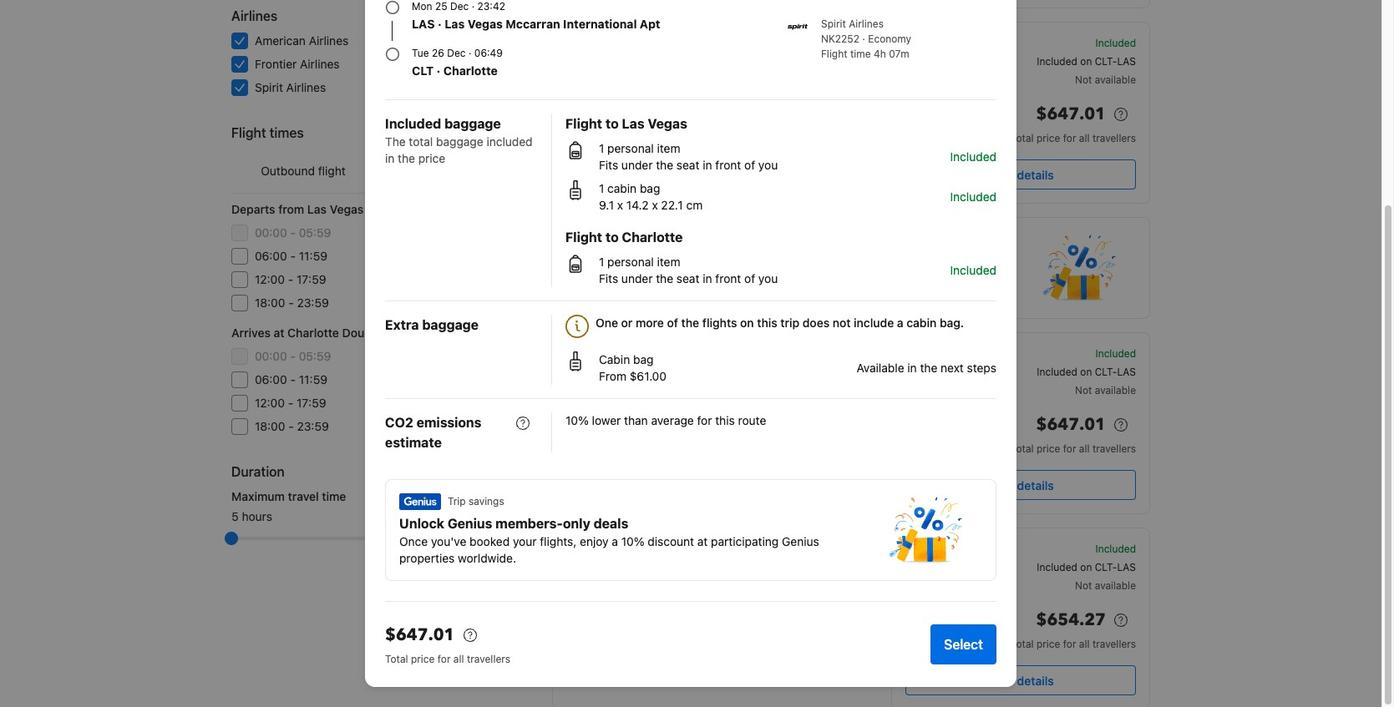 Task type: describe. For each thing, give the bounding box(es) containing it.
in up flights
[[703, 272, 712, 286]]

1 horizontal spatial cabin
[[907, 316, 937, 330]]

bag right checked
[[970, 580, 988, 592]]

flight to charlotte
[[566, 230, 683, 245]]

hours
[[242, 510, 272, 524]]

maximum
[[231, 490, 285, 504]]

outbound flight button
[[231, 150, 375, 193]]

18:00 - 23:59 for at
[[255, 419, 329, 434]]

2 12:00 - 17:59 from the top
[[255, 396, 326, 410]]

18 for 20:43
[[640, 368, 651, 380]]

airport
[[463, 326, 502, 340]]

18 for 21:41
[[845, 57, 856, 69]]

0 vertical spatial members-
[[663, 254, 730, 269]]

all for 22:39
[[1079, 443, 1090, 455]]

26
[[432, 47, 444, 59]]

· up 26
[[438, 17, 442, 31]]

available for 4h 57m
[[1095, 580, 1136, 592]]

return flight
[[414, 164, 480, 178]]

1 for las
[[599, 141, 604, 155]]

2 vertical spatial item
[[969, 543, 990, 556]]

0 horizontal spatial worldwide.
[[458, 551, 516, 566]]

1 horizontal spatial trip savings
[[615, 233, 672, 246]]

in right available
[[908, 361, 917, 375]]

1 vertical spatial international
[[390, 326, 460, 340]]

one
[[596, 316, 618, 330]]

or
[[621, 316, 633, 330]]

details for las
[[1017, 168, 1054, 182]]

4h 57m
[[727, 543, 763, 556]]

included
[[487, 135, 533, 149]]

include
[[854, 316, 894, 330]]

economy
[[868, 33, 912, 45]]

2 horizontal spatial at
[[865, 272, 875, 287]]

0 vertical spatial booked
[[637, 272, 677, 287]]

airlines up frontier airlines at top
[[309, 33, 349, 48]]

vegas inside mon 25 dec · 23:42 las · las vegas mccarran international apt
[[468, 17, 503, 31]]

reset button
[[488, 462, 519, 479]]

23:59 for charlotte
[[297, 419, 329, 434]]

flight for flight times
[[231, 125, 266, 140]]

0 vertical spatial spirit airlines
[[255, 80, 326, 94]]

douglas
[[342, 326, 387, 340]]

0 horizontal spatial deals
[[594, 516, 629, 531]]

flight to las vegas
[[566, 116, 688, 131]]

1 horizontal spatial participating
[[878, 272, 946, 287]]

1 vertical spatial 07m
[[743, 424, 764, 436]]

travellers for 4h 57m
[[1093, 638, 1136, 651]]

for for 22:39
[[1063, 443, 1077, 455]]

front for flight to charlotte
[[715, 272, 741, 286]]

20:43 clt . 18 dec
[[613, 349, 673, 380]]

departs from las vegas
[[231, 202, 364, 216]]

spirit down flight to las vegas
[[566, 160, 591, 173]]

more
[[636, 316, 664, 330]]

travel
[[288, 490, 319, 504]]

2 vertical spatial $647.01 region
[[385, 622, 918, 653]]

airlines up the '9.1'
[[594, 160, 629, 173]]

mon
[[412, 0, 432, 13]]

personal item
[[926, 543, 990, 556]]

1 horizontal spatial properties
[[566, 289, 622, 303]]

the left flights
[[682, 316, 699, 330]]

return
[[414, 164, 450, 178]]

4h 07m
[[728, 424, 764, 436]]

0 horizontal spatial flights,
[[540, 535, 577, 549]]

0 vertical spatial deals
[[761, 254, 796, 269]]

from
[[599, 369, 627, 384]]

1 vertical spatial enjoy
[[580, 535, 609, 549]]

1 x from the left
[[617, 198, 623, 212]]

clt- for 4h 57m
[[1095, 561, 1117, 574]]

vegas for flight to las vegas
[[648, 116, 688, 131]]

nk2252
[[821, 33, 860, 45]]

the up the more
[[656, 272, 674, 286]]

co2
[[385, 415, 413, 430]]

4h inside spirit airlines nk2252 · economy flight time 4h 07m
[[874, 48, 886, 60]]

reset
[[488, 463, 519, 477]]

2 12:00 from the top
[[255, 396, 285, 410]]

checked bag
[[926, 580, 988, 592]]

0 vertical spatial once
[[566, 272, 595, 287]]

2 horizontal spatial a
[[897, 316, 904, 330]]

on for 22:39
[[1081, 366, 1092, 378]]

airlines up flight to las vegas
[[614, 84, 649, 97]]

not for las
[[1075, 74, 1092, 86]]

does
[[803, 316, 830, 330]]

view for 4h 57m
[[988, 674, 1014, 688]]

1 personal item fits under the seat in front of you for flight to charlotte
[[599, 255, 778, 286]]

extra baggage
[[385, 317, 479, 333]]

time inside spirit airlines nk2252 · economy flight time 4h 07m
[[851, 48, 871, 60]]

05:59 for las
[[299, 226, 331, 240]]

you for flight to charlotte
[[759, 272, 778, 286]]

06:49
[[474, 47, 503, 59]]

tue 26 dec · 06:49 clt · charlotte
[[412, 47, 503, 78]]

total price for all travellers for 4h 57m
[[1011, 638, 1136, 651]]

outbound flight
[[261, 164, 346, 178]]

airlines right "frontier"
[[300, 57, 340, 71]]

airlines inside spirit airlines nk2252 · economy flight time 4h 07m
[[849, 18, 884, 30]]

tue
[[412, 47, 429, 59]]

included on clt-las for las
[[1037, 55, 1136, 68]]

arrives at charlotte douglas international airport
[[231, 326, 502, 340]]

0 horizontal spatial properties
[[399, 551, 455, 566]]

on for 4h 57m
[[1081, 561, 1092, 574]]

las inside mon 25 dec · 23:42 las · las vegas mccarran international apt
[[445, 17, 465, 31]]

airlines up than
[[614, 395, 649, 408]]

spirit down "frontier"
[[255, 80, 283, 94]]

35
[[505, 33, 519, 48]]

1 vertical spatial you've
[[431, 535, 466, 549]]

extra
[[385, 317, 419, 333]]

4h for 4h 07m
[[728, 424, 740, 436]]

travellers for 22:39
[[1093, 443, 1136, 455]]

times
[[270, 125, 304, 140]]

price inside included baggage the total baggage included in the price
[[418, 151, 445, 165]]

23:59 for las
[[297, 296, 329, 310]]

total for las
[[1011, 132, 1034, 145]]

time inside maximum travel time 5 hours
[[322, 490, 346, 504]]

select button
[[931, 625, 997, 665]]

las inside mon 25 dec · 23:42 las · las vegas mccarran international apt
[[412, 17, 435, 31]]

seat for flight to charlotte
[[677, 272, 700, 286]]

airlines down frontier airlines at top
[[286, 80, 326, 94]]

1 horizontal spatial enjoy
[[747, 272, 776, 287]]

1 horizontal spatial trip
[[615, 233, 633, 246]]

2 vertical spatial of
[[667, 316, 678, 330]]

apt
[[640, 17, 661, 31]]

$647.01 region for 22:39
[[905, 412, 1136, 442]]

$654.27
[[1036, 609, 1106, 632]]

cabin inside 1 cabin bag 9.1 x 14.2 x 22.1 cm
[[608, 181, 637, 196]]

frontier
[[255, 57, 297, 71]]

15 for 18:00 - 23:59
[[506, 296, 519, 310]]

0 horizontal spatial this
[[715, 414, 735, 428]]

genius up the bag.
[[949, 272, 987, 287]]

21:41
[[843, 38, 878, 53]]

steps
[[967, 361, 997, 375]]

included on clt-las for 4h 57m
[[1037, 561, 1136, 574]]

1 horizontal spatial discount
[[815, 272, 861, 287]]

1 vertical spatial booked
[[470, 535, 510, 549]]

bag down the bag.
[[956, 366, 973, 378]]

1 horizontal spatial a
[[779, 272, 785, 287]]

the left "next"
[[920, 361, 938, 375]]

for for 4h 57m
[[1063, 638, 1077, 651]]

9.1
[[599, 198, 614, 212]]

1 horizontal spatial flights,
[[707, 272, 744, 287]]

arrives
[[231, 326, 271, 340]]

2 17:59 from the top
[[297, 396, 326, 410]]

not
[[833, 316, 851, 330]]

one or more of the flights on this trip does not include a cabin bag.
[[596, 316, 964, 330]]

1 12:00 - 17:59 from the top
[[255, 272, 326, 287]]

0 horizontal spatial once
[[399, 535, 428, 549]]

frontier airlines
[[255, 57, 340, 71]]

genius down reset button
[[448, 516, 492, 531]]

· for charlotte
[[469, 47, 472, 59]]

00:00 for departs
[[255, 226, 287, 240]]

$647.01 for 22:39
[[1036, 414, 1106, 436]]

0 vertical spatial savings
[[636, 233, 672, 246]]

1 vertical spatial unlock genius members-only deals once you've booked your flights, enjoy a 10% discount at participating genius properties worldwide.
[[399, 516, 819, 566]]

available for 22:39
[[1095, 384, 1136, 397]]

1 horizontal spatial only
[[730, 254, 758, 269]]

in up cm
[[703, 158, 712, 172]]

07:38
[[613, 545, 652, 560]]

1 horizontal spatial 10%
[[621, 535, 645, 549]]

bag down personal item
[[956, 561, 973, 574]]

genius down flight to charlotte
[[615, 254, 660, 269]]

flights
[[703, 316, 737, 330]]

included baggage the total baggage included in the price
[[385, 116, 533, 165]]

0 horizontal spatial a
[[612, 535, 618, 549]]

1 cabin bag 9.1 x 14.2 x 22.1 cm
[[599, 181, 703, 212]]

flight for flight to charlotte
[[566, 230, 602, 245]]

0 horizontal spatial members-
[[496, 516, 563, 531]]

return flight button
[[375, 150, 519, 193]]

dec inside tue 26 dec · 06:49 clt · charlotte
[[447, 47, 466, 59]]

american airlines up frontier airlines at top
[[255, 33, 349, 48]]

the inside included baggage the total baggage included in the price
[[398, 151, 415, 165]]

to for las
[[606, 116, 619, 131]]

charlotte for arrives at charlotte douglas international airport
[[288, 326, 339, 340]]

0 vertical spatial 10%
[[789, 272, 812, 287]]

1 inside 1 cabin bag 9.1 x 14.2 x 22.1 cm
[[599, 181, 604, 196]]

las inside 23:42 las . 25 dec
[[613, 133, 632, 145]]

than
[[624, 414, 648, 428]]

spirit right reset button
[[566, 471, 591, 484]]

airlines down the lower
[[594, 471, 629, 484]]

06:00 for departs
[[255, 249, 287, 263]]

flight times
[[231, 125, 304, 140]]

to for charlotte
[[606, 230, 619, 245]]

0 vertical spatial unlock genius members-only deals once you've booked your flights, enjoy a 10% discount at participating genius properties worldwide.
[[566, 254, 987, 303]]

22.1
[[661, 198, 683, 212]]

view details button for 4h 57m
[[905, 666, 1136, 696]]

. for 20:43
[[634, 364, 637, 377]]

1 horizontal spatial worldwide.
[[625, 289, 683, 303]]

14.2
[[627, 198, 649, 212]]

2 vertical spatial $647.01
[[385, 624, 455, 647]]

genius right 57m at the bottom of page
[[782, 535, 819, 549]]

1 horizontal spatial at
[[698, 535, 708, 549]]

1 horizontal spatial your
[[680, 272, 704, 287]]

1 horizontal spatial 5
[[512, 419, 519, 434]]

0 horizontal spatial discount
[[648, 535, 694, 549]]

1 17:59 from the top
[[297, 272, 326, 287]]

21:41 las . 18 dec
[[818, 38, 878, 69]]

cabin bag for $647.01
[[926, 366, 973, 378]]

estimate
[[385, 435, 442, 450]]

flight for return flight
[[453, 164, 480, 178]]

10% lower than average for this route
[[566, 414, 766, 428]]

charlotte for flight to charlotte
[[622, 230, 683, 245]]

dec inside 21:41 las . 18 dec
[[859, 57, 878, 69]]

price for 4h 57m
[[1037, 638, 1061, 651]]

details for 22:39
[[1017, 478, 1054, 493]]

american for 22:39
[[566, 395, 611, 408]]

average
[[651, 414, 694, 428]]

las for departs from las vegas
[[307, 202, 327, 216]]

price for las
[[1037, 132, 1061, 145]]

20:43
[[613, 349, 652, 364]]

included inside included baggage the total baggage included in the price
[[385, 116, 441, 131]]

· for las
[[472, 0, 475, 13]]

not for 22:39
[[1075, 384, 1092, 397]]

spirit airlines nk2252 · economy flight time 4h 07m
[[821, 18, 912, 60]]

1 vertical spatial savings
[[469, 495, 504, 508]]

on for las
[[1081, 55, 1092, 68]]

cm
[[686, 198, 703, 212]]

$61.00
[[630, 369, 667, 384]]

0 vertical spatial unlock
[[566, 254, 612, 269]]

route
[[738, 414, 766, 428]]

trip
[[781, 316, 800, 330]]

the
[[385, 135, 406, 149]]



Task type: locate. For each thing, give the bounding box(es) containing it.
flight inside return flight button
[[453, 164, 480, 178]]

12:00 - 17:59 up arrives at the top
[[255, 272, 326, 287]]

00:00 down arrives at the top
[[255, 349, 287, 363]]

2 available from the top
[[1095, 384, 1136, 397]]

2 horizontal spatial charlotte
[[622, 230, 683, 245]]

2 vertical spatial charlotte
[[288, 326, 339, 340]]

0 vertical spatial of
[[745, 158, 755, 172]]

1 to from the top
[[606, 116, 619, 131]]

3 details from the top
[[1017, 674, 1054, 688]]

flight left 23:42 las . 25 dec
[[566, 116, 602, 131]]

flight inside 'outbound flight' button
[[318, 164, 346, 178]]

-
[[290, 226, 296, 240], [290, 249, 296, 263], [288, 272, 293, 287], [288, 296, 294, 310], [290, 349, 296, 363], [290, 373, 296, 387], [288, 396, 293, 410], [288, 419, 294, 434]]

spirit airlines up the '9.1'
[[566, 160, 629, 173]]

available
[[1095, 74, 1136, 86], [1095, 384, 1136, 397], [1095, 580, 1136, 592]]

1 clt- from the top
[[1095, 55, 1117, 68]]

bag.
[[940, 316, 964, 330]]

0 horizontal spatial at
[[274, 326, 285, 340]]

$647.01 for las
[[1036, 103, 1106, 125]]

seat up cm
[[677, 158, 700, 172]]

1 06:00 - 11:59 from the top
[[255, 249, 328, 263]]

1 vertical spatial 00:00 - 05:59
[[255, 349, 331, 363]]

23:42 inside 23:42 las . 25 dec
[[613, 114, 652, 130]]

25 right "mon"
[[435, 0, 448, 13]]

clt inside 20:43 clt . 18 dec
[[613, 368, 632, 380]]

3 not from the top
[[1075, 580, 1092, 592]]

1 vertical spatial charlotte
[[622, 230, 683, 245]]

american airlines for 4h 57m
[[566, 591, 649, 603]]

flight right return
[[453, 164, 480, 178]]

trip down co2 emissions estimate
[[448, 495, 466, 508]]

dec up 10% lower than average for this route
[[654, 368, 673, 380]]

in inside included baggage the total baggage included in the price
[[385, 151, 395, 165]]

0 horizontal spatial unlock
[[399, 516, 444, 531]]

4h down economy
[[874, 48, 886, 60]]

1 18:00 - 23:59 from the top
[[255, 296, 329, 310]]

tab list
[[231, 150, 519, 195]]

unlock down flight to charlotte
[[566, 254, 612, 269]]

cabin up the '9.1'
[[608, 181, 637, 196]]

2 vertical spatial clt-
[[1095, 561, 1117, 574]]

x
[[617, 198, 623, 212], [652, 198, 658, 212]]

05:59
[[299, 226, 331, 240], [299, 349, 331, 363]]

tab list containing outbound flight
[[231, 150, 519, 195]]

bag inside 1 cabin bag 9.1 x 14.2 x 22.1 cm
[[640, 181, 660, 196]]

2 fits from the top
[[599, 272, 618, 286]]

23:42 down $61.00
[[613, 425, 652, 440]]

flight
[[821, 48, 848, 60], [566, 116, 602, 131], [231, 125, 266, 140], [566, 230, 602, 245]]

1 12:00 from the top
[[255, 272, 285, 287]]

1 vertical spatial 05:59
[[299, 349, 331, 363]]

1 available from the top
[[1095, 74, 1136, 86]]

flight for flight to las vegas
[[566, 116, 602, 131]]

american airlines for 22:39
[[566, 395, 649, 408]]

1 vertical spatial front
[[715, 272, 741, 286]]

1 vertical spatial to
[[606, 230, 619, 245]]

price
[[1037, 132, 1061, 145], [418, 151, 445, 165], [1037, 443, 1061, 455], [1037, 638, 1061, 651], [411, 653, 435, 666]]

las inside 21:41 las . 18 dec
[[818, 57, 837, 69]]

dec inside mon 25 dec · 23:42 las · las vegas mccarran international apt
[[450, 0, 469, 13]]

international left apt
[[563, 17, 637, 31]]

fits for las
[[599, 158, 618, 172]]

1 cabin bag from the top
[[926, 366, 973, 378]]

mccarran
[[506, 17, 560, 31]]

bag up the 14.2
[[640, 181, 660, 196]]

not available for 4h 57m
[[1075, 580, 1136, 592]]

dec inside 20:43 clt . 18 dec
[[654, 368, 673, 380]]

1 flight from the left
[[318, 164, 346, 178]]

flight inside spirit airlines nk2252 · economy flight time 4h 07m
[[821, 48, 848, 60]]

. for 23:42
[[635, 130, 638, 142]]

0 horizontal spatial you've
[[431, 535, 466, 549]]

members-
[[663, 254, 730, 269], [496, 516, 563, 531]]

1 23:59 from the top
[[297, 296, 329, 310]]

0 vertical spatial 00:00 - 05:59
[[255, 226, 331, 240]]

5 inside maximum travel time 5 hours
[[231, 510, 239, 524]]

item down flight to las vegas
[[657, 141, 681, 155]]

. inside 23:42 las . 25 dec
[[635, 130, 638, 142]]

unlock down estimate
[[399, 516, 444, 531]]

2 18:00 - 23:59 from the top
[[255, 419, 329, 434]]

flight down the '9.1'
[[566, 230, 602, 245]]

cabin bag down the bag.
[[926, 366, 973, 378]]

1 details from the top
[[1017, 168, 1054, 182]]

25
[[435, 0, 448, 13], [641, 133, 653, 145]]

18
[[845, 57, 856, 69], [640, 368, 651, 380], [845, 368, 856, 380]]

1 vertical spatial members-
[[496, 516, 563, 531]]

not for 4h 57m
[[1075, 580, 1092, 592]]

2 clt- from the top
[[1095, 366, 1117, 378]]

departs
[[231, 202, 275, 216]]

1 vertical spatial discount
[[648, 535, 694, 549]]

00:00
[[255, 226, 287, 240], [255, 349, 287, 363]]

18:00 for departs
[[255, 296, 285, 310]]

. for 21:41
[[840, 53, 843, 66]]

available
[[857, 361, 905, 375]]

item for flight to charlotte
[[657, 255, 681, 269]]

2 vertical spatial spirit airlines
[[566, 471, 629, 484]]

time down nk2252
[[851, 48, 871, 60]]

2 view details button from the top
[[905, 470, 1136, 500]]

spirit up nk2252
[[821, 18, 846, 30]]

travellers for las
[[1093, 132, 1136, 145]]

charlotte down 06:49
[[444, 63, 498, 78]]

3 view from the top
[[988, 674, 1014, 688]]

personal
[[926, 543, 966, 556]]

lower
[[592, 414, 621, 428]]

06:00 - 11:59 for at
[[255, 373, 328, 387]]

seat down cm
[[677, 272, 700, 286]]

1 under from the top
[[622, 158, 653, 172]]

00:00 - 05:59
[[255, 226, 331, 240], [255, 349, 331, 363]]

0 vertical spatial baggage
[[445, 116, 501, 131]]

00:00 for arrives
[[255, 349, 287, 363]]

personal for las
[[608, 141, 654, 155]]

10%
[[789, 272, 812, 287], [566, 414, 589, 428], [621, 535, 645, 549]]

cabin bag
[[926, 366, 973, 378], [926, 561, 973, 574]]

not available for 22:39
[[1075, 384, 1136, 397]]

international inside mon 25 dec · 23:42 las · las vegas mccarran international apt
[[563, 17, 637, 31]]

0 horizontal spatial your
[[513, 535, 537, 549]]

baggage for extra
[[422, 317, 479, 333]]

included on clt-las for 22:39
[[1037, 366, 1136, 378]]

not available
[[1075, 74, 1136, 86], [1075, 384, 1136, 397], [1075, 580, 1136, 592]]

11:59 down arrives at charlotte douglas international airport
[[299, 373, 328, 387]]

0 vertical spatial 5
[[512, 419, 519, 434]]

2 seat from the top
[[677, 272, 700, 286]]

23:59 up the travel
[[297, 419, 329, 434]]

1 00:00 from the top
[[255, 226, 287, 240]]

18 down 20:43
[[640, 368, 651, 380]]

at
[[865, 272, 875, 287], [274, 326, 285, 340], [698, 535, 708, 549]]

0 horizontal spatial only
[[563, 516, 591, 531]]

05:59 down departs from las vegas
[[299, 226, 331, 240]]

total for 22:39
[[1011, 443, 1034, 455]]

23:42 las . 25 dec
[[613, 114, 674, 145]]

2 flight from the left
[[453, 164, 480, 178]]

0 vertical spatial available
[[1095, 74, 1136, 86]]

1 vertical spatial 06:00
[[255, 373, 287, 387]]

members- down cm
[[663, 254, 730, 269]]

0 vertical spatial 05:59
[[299, 226, 331, 240]]

0 vertical spatial 18:00 - 23:59
[[255, 296, 329, 310]]

maximum travel time 5 hours
[[231, 490, 346, 524]]

00:00 - 05:59 down arrives at the top
[[255, 349, 331, 363]]

3 not available from the top
[[1075, 580, 1136, 592]]

2 1 personal item fits under the seat in front of you from the top
[[599, 255, 778, 286]]

only
[[730, 254, 758, 269], [563, 516, 591, 531]]

1 horizontal spatial this
[[757, 316, 778, 330]]

1 down flight to charlotte
[[599, 255, 604, 269]]

1 vertical spatial item
[[657, 255, 681, 269]]

dec inside 23:42 las . 25 dec
[[656, 133, 674, 145]]

0 vertical spatial international
[[563, 17, 637, 31]]

total price for all travellers for 22:39
[[1011, 443, 1136, 455]]

12:00 - 17:59 up duration at the left of page
[[255, 396, 326, 410]]

0 vertical spatial trip savings
[[615, 233, 672, 246]]

of for flight to charlotte
[[745, 272, 755, 286]]

2 vertical spatial at
[[698, 535, 708, 549]]

clt inside tue 26 dec · 06:49 clt · charlotte
[[412, 63, 434, 78]]

members- down reset button
[[496, 516, 563, 531]]

18:00
[[255, 296, 285, 310], [255, 419, 285, 434]]

3 included on clt-las from the top
[[1037, 561, 1136, 574]]

1 15 from the top
[[506, 296, 519, 310]]

0 vertical spatial at
[[865, 272, 875, 287]]

2 details from the top
[[1017, 478, 1054, 493]]

1 vertical spatial view
[[988, 478, 1014, 493]]

18 inside 22:39 18 dec
[[845, 368, 856, 380]]

genius
[[615, 254, 660, 269], [949, 272, 987, 287], [448, 516, 492, 531], [782, 535, 819, 549]]

0 vertical spatial 11:59
[[299, 249, 328, 263]]

11:59 down departs from las vegas
[[299, 249, 328, 263]]

06:00 - 11:59 for from
[[255, 249, 328, 263]]

personal down flight to las vegas
[[608, 141, 654, 155]]

2 under from the top
[[622, 272, 653, 286]]

5
[[512, 419, 519, 434], [231, 510, 239, 524]]

las up 1 cabin bag 9.1 x 14.2 x 22.1 cm
[[622, 116, 645, 131]]

22:39 18 dec
[[839, 349, 878, 380]]

0 horizontal spatial clt
[[412, 63, 434, 78]]

18 down 22:39
[[845, 368, 856, 380]]

total for 4h 57m
[[1011, 638, 1034, 651]]

view details for 22:39
[[988, 478, 1054, 493]]

5 left hours on the bottom of the page
[[231, 510, 239, 524]]

cabin up from
[[599, 353, 630, 367]]

1 vertical spatial 12:00 - 17:59
[[255, 396, 326, 410]]

05:59 down arrives at charlotte douglas international airport
[[299, 349, 331, 363]]

flight right the outbound
[[318, 164, 346, 178]]

0 horizontal spatial trip savings
[[448, 495, 504, 508]]

3 view details button from the top
[[905, 666, 1136, 696]]

total
[[1011, 132, 1034, 145], [1011, 443, 1034, 455], [1011, 638, 1034, 651], [385, 653, 408, 666]]

57m
[[743, 543, 763, 556]]

properties
[[566, 289, 622, 303], [399, 551, 455, 566]]

1 you from the top
[[759, 158, 778, 172]]

06:00
[[255, 249, 287, 263], [255, 373, 287, 387]]

· down 26
[[437, 63, 441, 78]]

fits for charlotte
[[599, 272, 618, 286]]

details for 4h 57m
[[1017, 674, 1054, 688]]

1 vertical spatial at
[[274, 326, 285, 340]]

1 not from the top
[[1075, 74, 1092, 86]]

0 vertical spatial you
[[759, 158, 778, 172]]

trip savings down the 14.2
[[615, 233, 672, 246]]

1 vertical spatial vegas
[[648, 116, 688, 131]]

1 down flight to las vegas
[[599, 141, 604, 155]]

flight left times
[[231, 125, 266, 140]]

clt- for las
[[1095, 55, 1117, 68]]

3 1 from the top
[[599, 255, 604, 269]]

. inside 21:41 las . 18 dec
[[840, 53, 843, 66]]

0 horizontal spatial participating
[[711, 535, 779, 549]]

1 vertical spatial your
[[513, 535, 537, 549]]

available for las
[[1095, 74, 1136, 86]]

to up the '9.1'
[[606, 116, 619, 131]]

18:00 - 23:59 up duration at the left of page
[[255, 419, 329, 434]]

spirit airlines down the lower
[[566, 471, 629, 484]]

cabin left the bag.
[[907, 316, 937, 330]]

international
[[563, 17, 637, 31], [390, 326, 460, 340]]

0 vertical spatial included on clt-las
[[1037, 55, 1136, 68]]

2 00:00 - 05:59 from the top
[[255, 349, 331, 363]]

0 vertical spatial view
[[988, 168, 1014, 182]]

0 vertical spatial flights,
[[707, 272, 744, 287]]

american airlines for las
[[566, 84, 649, 97]]

1 fits from the top
[[599, 158, 618, 172]]

direct
[[731, 566, 760, 578]]

booked down reset button
[[470, 535, 510, 549]]

cabin
[[608, 181, 637, 196], [907, 316, 937, 330]]

2 x from the left
[[652, 198, 658, 212]]

0 vertical spatial enjoy
[[747, 272, 776, 287]]

1 05:59 from the top
[[299, 226, 331, 240]]

1 vertical spatial 23:59
[[297, 419, 329, 434]]

1 vertical spatial cabin
[[907, 316, 937, 330]]

cabin for $654.27
[[926, 561, 953, 574]]

1 vertical spatial 12:00
[[255, 396, 285, 410]]

american for 4h 57m
[[566, 591, 611, 603]]

1 horizontal spatial x
[[652, 198, 658, 212]]

charlotte
[[444, 63, 498, 78], [622, 230, 683, 245], [288, 326, 339, 340]]

cabin down personal
[[926, 561, 953, 574]]

2 vertical spatial not
[[1075, 580, 1092, 592]]

0 vertical spatial fits
[[599, 158, 618, 172]]

1 personal from the top
[[608, 141, 654, 155]]

savings
[[636, 233, 672, 246], [469, 495, 504, 508]]

1 vertical spatial 10%
[[566, 414, 589, 428]]

flights, left 07:38
[[540, 535, 577, 549]]

seat
[[677, 158, 700, 172], [677, 272, 700, 286]]

flight down nk2252
[[821, 48, 848, 60]]

total
[[409, 135, 433, 149]]

las for flight to las vegas
[[622, 116, 645, 131]]

cabin inside 'cabin bag from $61.00'
[[599, 353, 630, 367]]

bag inside 'cabin bag from $61.00'
[[633, 353, 654, 367]]

1 vertical spatial 18:00
[[255, 419, 285, 434]]

front
[[715, 158, 741, 172], [715, 272, 741, 286]]

fits down flight to charlotte
[[599, 272, 618, 286]]

cabin bag for $654.27
[[926, 561, 973, 574]]

1 view details from the top
[[988, 168, 1054, 182]]

. inside 20:43 clt . 18 dec
[[634, 364, 637, 377]]

deals up one or more of the flights on this trip does not include a cabin bag.
[[761, 254, 796, 269]]

1 vertical spatial trip savings
[[448, 495, 504, 508]]

1 vertical spatial baggage
[[436, 135, 484, 149]]

0 vertical spatial charlotte
[[444, 63, 498, 78]]

00:00 - 05:59 for from
[[255, 226, 331, 240]]

las
[[412, 17, 435, 31], [1117, 55, 1136, 68], [818, 57, 837, 69], [613, 133, 632, 145], [1117, 366, 1136, 378], [1117, 561, 1136, 574]]

2 05:59 from the top
[[299, 349, 331, 363]]

checked
[[926, 580, 967, 592]]

2 23:59 from the top
[[297, 419, 329, 434]]

1 horizontal spatial las
[[445, 17, 465, 31]]

2 vertical spatial .
[[634, 364, 637, 377]]

1 vertical spatial .
[[635, 130, 638, 142]]

1 front from the top
[[715, 158, 741, 172]]

1 horizontal spatial 07m
[[889, 48, 910, 60]]

1 00:00 - 05:59 from the top
[[255, 226, 331, 240]]

enjoy up one or more of the flights on this trip does not include a cabin bag.
[[747, 272, 776, 287]]

flight for outbound flight
[[318, 164, 346, 178]]

this left the route
[[715, 414, 735, 428]]

1 seat from the top
[[677, 158, 700, 172]]

you
[[759, 158, 778, 172], [759, 272, 778, 286]]

participating up the direct
[[711, 535, 779, 549]]

once
[[566, 272, 595, 287], [399, 535, 428, 549]]

baggage for included
[[445, 116, 501, 131]]

time
[[851, 48, 871, 60], [322, 490, 346, 504]]

12:00 up duration at the left of page
[[255, 396, 285, 410]]

you for flight to las vegas
[[759, 158, 778, 172]]

4h right average
[[728, 424, 740, 436]]

2 personal from the top
[[608, 255, 654, 269]]

0 vertical spatial 4h
[[874, 48, 886, 60]]

4h
[[874, 48, 886, 60], [728, 424, 740, 436], [727, 543, 740, 556]]

item right personal
[[969, 543, 990, 556]]

2 15 from the top
[[506, 396, 519, 410]]

0 vertical spatial 17:59
[[297, 272, 326, 287]]

1 included on clt-las from the top
[[1037, 55, 1136, 68]]

1 vertical spatial seat
[[677, 272, 700, 286]]

1 06:00 from the top
[[255, 249, 287, 263]]

3 view details from the top
[[988, 674, 1054, 688]]

fits
[[599, 158, 618, 172], [599, 272, 618, 286]]

cabin bag from $61.00
[[599, 353, 667, 384]]

2 not available from the top
[[1075, 384, 1136, 397]]

0 vertical spatial $647.01
[[1036, 103, 1106, 125]]

1 not available from the top
[[1075, 74, 1136, 86]]

for for las
[[1063, 132, 1077, 145]]

spirit inside spirit airlines nk2252 · economy flight time 4h 07m
[[821, 18, 846, 30]]

las right from
[[307, 202, 327, 216]]

3 clt- from the top
[[1095, 561, 1117, 574]]

next
[[941, 361, 964, 375]]

view
[[988, 168, 1014, 182], [988, 478, 1014, 493], [988, 674, 1014, 688]]

0 vertical spatial 07m
[[889, 48, 910, 60]]

front for flight to las vegas
[[715, 158, 741, 172]]

0 horizontal spatial flight
[[318, 164, 346, 178]]

dec inside 22:39 18 dec
[[859, 368, 878, 380]]

18 inside 21:41 las . 18 dec
[[845, 57, 856, 69]]

00:00 - 05:59 down from
[[255, 226, 331, 240]]

enjoy left 07:38
[[580, 535, 609, 549]]

0 horizontal spatial cabin
[[608, 181, 637, 196]]

1 1 from the top
[[599, 141, 604, 155]]

outbound
[[261, 164, 315, 178]]

1 personal item fits under the seat in front of you up flights
[[599, 255, 778, 286]]

1 1 personal item fits under the seat in front of you from the top
[[599, 141, 778, 172]]

07m inside spirit airlines nk2252 · economy flight time 4h 07m
[[889, 48, 910, 60]]

$647.01 region
[[905, 101, 1136, 131], [905, 412, 1136, 442], [385, 622, 918, 653]]

1 18:00 from the top
[[255, 296, 285, 310]]

from
[[278, 202, 304, 216]]

4h left 57m at the bottom of page
[[727, 543, 740, 556]]

las up tue 26 dec · 06:49 clt · charlotte
[[445, 17, 465, 31]]

25 inside 23:42 las . 25 dec
[[641, 133, 653, 145]]

1 vertical spatial participating
[[711, 535, 779, 549]]

2 to from the top
[[606, 230, 619, 245]]

at right arrives at the top
[[274, 326, 285, 340]]

for
[[1063, 132, 1077, 145], [697, 414, 712, 428], [1063, 443, 1077, 455], [1063, 638, 1077, 651], [438, 653, 451, 666]]

emissions
[[417, 415, 482, 430]]

12:00
[[255, 272, 285, 287], [255, 396, 285, 410]]

0 vertical spatial details
[[1017, 168, 1054, 182]]

of
[[745, 158, 755, 172], [745, 272, 755, 286], [667, 316, 678, 330]]

$647.01 region for las
[[905, 101, 1136, 131]]

clt- for 22:39
[[1095, 366, 1117, 378]]

your
[[680, 272, 704, 287], [513, 535, 537, 549]]

1 vertical spatial 4h
[[728, 424, 740, 436]]

· inside spirit airlines nk2252 · economy flight time 4h 07m
[[863, 33, 866, 45]]

view for las
[[988, 168, 1014, 182]]

savings down reset button
[[469, 495, 504, 508]]

17:59
[[297, 272, 326, 287], [297, 396, 326, 410]]

details
[[1017, 168, 1054, 182], [1017, 478, 1054, 493], [1017, 674, 1054, 688]]

dec right 26
[[447, 47, 466, 59]]

1 vertical spatial time
[[322, 490, 346, 504]]

2 cabin bag from the top
[[926, 561, 973, 574]]

2 vertical spatial las
[[307, 202, 327, 216]]

1 horizontal spatial deals
[[761, 254, 796, 269]]

15 for 12:00 - 17:59
[[506, 396, 519, 410]]

0 horizontal spatial trip
[[448, 495, 466, 508]]

0 vertical spatial 12:00
[[255, 272, 285, 287]]

mon 25 dec · 23:42 las · las vegas mccarran international apt
[[412, 0, 661, 31]]

available in the next steps
[[857, 361, 997, 375]]

view details button for las
[[905, 160, 1136, 190]]

1 horizontal spatial time
[[851, 48, 871, 60]]

1 for charlotte
[[599, 255, 604, 269]]

item down flight to charlotte
[[657, 255, 681, 269]]

flight
[[318, 164, 346, 178], [453, 164, 480, 178]]

2 included on clt-las from the top
[[1037, 366, 1136, 378]]

genius image
[[566, 231, 608, 248], [566, 231, 608, 248], [1043, 235, 1116, 302], [399, 494, 441, 511], [399, 494, 441, 511], [889, 497, 963, 564]]

vegas right from
[[330, 202, 364, 216]]

the down 'the' at the left top of the page
[[398, 151, 415, 165]]

american
[[255, 33, 306, 48], [566, 84, 611, 97], [566, 395, 611, 408], [566, 591, 611, 603]]

$654.27 region
[[905, 607, 1136, 638]]

0 vertical spatial this
[[757, 316, 778, 330]]

0 vertical spatial 12:00 - 17:59
[[255, 272, 326, 287]]

in
[[385, 151, 395, 165], [703, 158, 712, 172], [703, 272, 712, 286], [908, 361, 917, 375]]

american airlines down 07:38
[[566, 591, 649, 603]]

23:59 up arrives at charlotte douglas international airport
[[297, 296, 329, 310]]

2 06:00 - 11:59 from the top
[[255, 373, 328, 387]]

view for 22:39
[[988, 478, 1014, 493]]

18 down 21:41
[[845, 57, 856, 69]]

1 vertical spatial 18:00 - 23:59
[[255, 419, 329, 434]]

0 vertical spatial las
[[445, 17, 465, 31]]

charlotte inside tue 26 dec · 06:49 clt · charlotte
[[444, 63, 498, 78]]

airlines up "frontier"
[[231, 8, 278, 23]]

2 00:00 from the top
[[255, 349, 287, 363]]

18:00 up arrives at the top
[[255, 296, 285, 310]]

under for las
[[622, 158, 653, 172]]

07m
[[889, 48, 910, 60], [743, 424, 764, 436]]

view details for 4h 57m
[[988, 674, 1054, 688]]

23:42 for 23:42
[[613, 425, 652, 440]]

2 11:59 from the top
[[299, 373, 328, 387]]

view details button for 22:39
[[905, 470, 1136, 500]]

your down reset button
[[513, 535, 537, 549]]

18:00 - 23:59 for from
[[255, 296, 329, 310]]

under
[[622, 158, 653, 172], [622, 272, 653, 286]]

25 down flight to las vegas
[[641, 133, 653, 145]]

charlotte left douglas
[[288, 326, 339, 340]]

vegas
[[468, 17, 503, 31], [648, 116, 688, 131], [330, 202, 364, 216]]

vegas up 1 cabin bag 9.1 x 14.2 x 22.1 cm
[[648, 116, 688, 131]]

0 horizontal spatial vegas
[[330, 202, 364, 216]]

· for 4h
[[863, 33, 866, 45]]

discount left 4h 57m
[[648, 535, 694, 549]]

price for 22:39
[[1037, 443, 1061, 455]]

0 vertical spatial 23:59
[[297, 296, 329, 310]]

duration
[[231, 465, 285, 480]]

1 view details button from the top
[[905, 160, 1136, 190]]

2 you from the top
[[759, 272, 778, 286]]

total price for all travellers for las
[[1011, 132, 1136, 145]]

spirit airlines image
[[788, 17, 808, 37]]

to
[[606, 116, 619, 131], [606, 230, 619, 245]]

2 front from the top
[[715, 272, 741, 286]]

all for las
[[1079, 132, 1090, 145]]

select
[[944, 638, 983, 653]]

06:00 - 11:59
[[255, 249, 328, 263], [255, 373, 328, 387]]

1 vertical spatial worldwide.
[[458, 551, 516, 566]]

spirit airlines for las
[[566, 160, 629, 173]]

18 inside 20:43 clt . 18 dec
[[640, 368, 651, 380]]

cabin bag up checked
[[926, 561, 973, 574]]

international left airport at the left
[[390, 326, 460, 340]]

2 18:00 from the top
[[255, 419, 285, 434]]

11:59
[[299, 249, 328, 263], [299, 373, 328, 387]]

0 vertical spatial front
[[715, 158, 741, 172]]

view details for las
[[988, 168, 1054, 182]]

23:42 inside mon 25 dec · 23:42 las · las vegas mccarran international apt
[[478, 0, 505, 13]]

in down 'the' at the left top of the page
[[385, 151, 395, 165]]

3 available from the top
[[1095, 580, 1136, 592]]

item
[[657, 141, 681, 155], [657, 255, 681, 269], [969, 543, 990, 556]]

under down flight to charlotte
[[622, 272, 653, 286]]

cabin for $647.01
[[926, 366, 953, 378]]

x right the '9.1'
[[617, 198, 623, 212]]

clt down tue
[[412, 63, 434, 78]]

fits up the '9.1'
[[599, 158, 618, 172]]

2 06:00 from the top
[[255, 373, 287, 387]]

total price for all travellers
[[1011, 132, 1136, 145], [1011, 443, 1136, 455], [1011, 638, 1136, 651], [385, 653, 511, 666]]

07m right average
[[743, 424, 764, 436]]

1 personal item fits under the seat in front of you for flight to las vegas
[[599, 141, 778, 172]]

view details button
[[905, 160, 1136, 190], [905, 470, 1136, 500], [905, 666, 1136, 696]]

2 1 from the top
[[599, 181, 604, 196]]

included
[[1096, 37, 1136, 49], [1037, 55, 1078, 68], [385, 116, 441, 131], [950, 150, 997, 164], [950, 190, 997, 204], [950, 263, 997, 277], [1096, 348, 1136, 360], [1037, 366, 1078, 378], [1096, 543, 1136, 556], [1037, 561, 1078, 574]]

1 horizontal spatial flight
[[453, 164, 480, 178]]

2 view details from the top
[[988, 478, 1054, 493]]

11:59 for charlotte
[[299, 373, 328, 387]]

11:59 for las
[[299, 249, 328, 263]]

the up 1 cabin bag 9.1 x 14.2 x 22.1 cm
[[656, 158, 674, 172]]

airlines down 07:38
[[614, 591, 649, 603]]

4h for 4h 57m
[[727, 543, 740, 556]]

1 vertical spatial a
[[897, 316, 904, 330]]

of for flight to las vegas
[[745, 158, 755, 172]]

22:39
[[839, 349, 878, 364]]

05:59 for charlotte
[[299, 349, 331, 363]]

clt down 20:43
[[613, 368, 632, 380]]

1 11:59 from the top
[[299, 249, 328, 263]]

0 vertical spatial you've
[[598, 272, 634, 287]]

co2 emissions estimate
[[385, 415, 482, 450]]

2 view from the top
[[988, 478, 1014, 493]]

1 vertical spatial you
[[759, 272, 778, 286]]

2 not from the top
[[1075, 384, 1092, 397]]

1 view from the top
[[988, 168, 1014, 182]]

2 vertical spatial vegas
[[330, 202, 364, 216]]

1 horizontal spatial vegas
[[468, 17, 503, 31]]

25 inside mon 25 dec · 23:42 las · las vegas mccarran international apt
[[435, 0, 448, 13]]

06:00 down departs
[[255, 249, 287, 263]]

1 vertical spatial not
[[1075, 384, 1092, 397]]



Task type: vqa. For each thing, say whether or not it's contained in the screenshot.
2nd "Total" from the bottom
no



